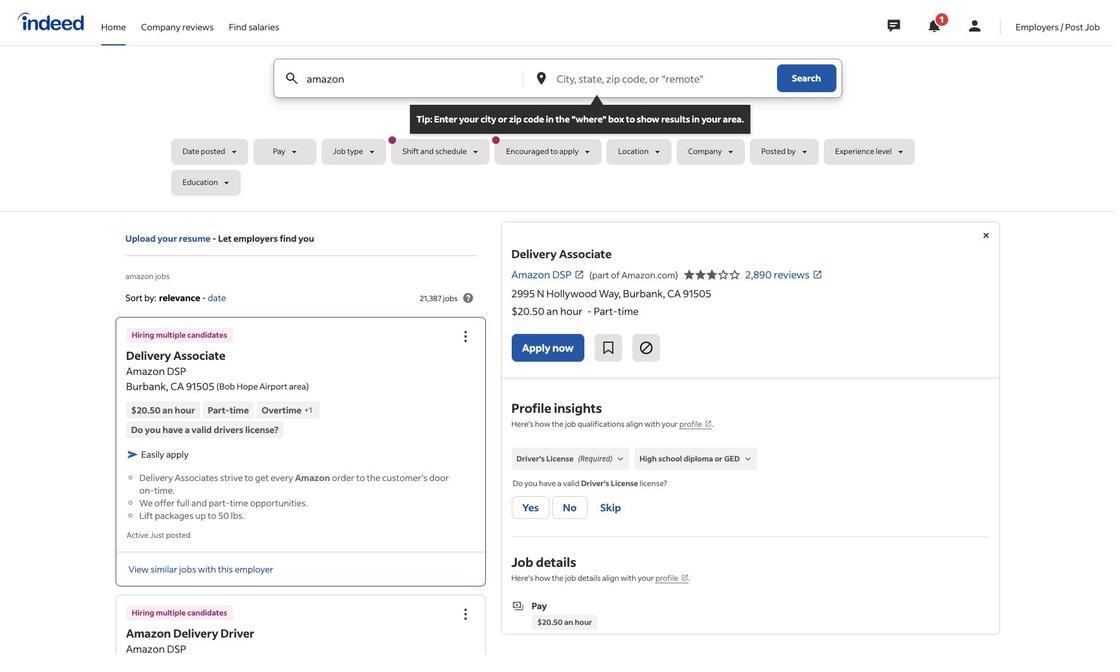 Task type: locate. For each thing, give the bounding box(es) containing it.
None search field
[[171, 59, 944, 201]]

2.9 out of 5 stars. link to 2,890 reviews company ratings (opens in a new tab) image
[[813, 270, 823, 280]]

save this job image
[[601, 341, 616, 356]]

job actions for delivery associate is collapsed image
[[458, 330, 473, 345]]

help icon image
[[460, 291, 476, 306]]

missing qualification image
[[615, 454, 627, 465]]

close job details image
[[979, 228, 994, 243]]

messages unread count 0 image
[[886, 13, 902, 39]]

amazon dsp (opens in a new tab) image
[[574, 270, 584, 280]]



Task type: describe. For each thing, give the bounding box(es) containing it.
job preferences (opens in a new window) image
[[681, 575, 689, 582]]

Edit location text field
[[554, 59, 772, 97]]

account image
[[968, 18, 983, 33]]

2.9 out of 5 stars image
[[684, 267, 740, 283]]

not interested image
[[639, 341, 654, 356]]

search: Job title, keywords, or company text field
[[304, 59, 502, 97]]

profile (opens in a new window) image
[[705, 420, 713, 428]]

job actions for amazon delivery driver is collapsed image
[[458, 607, 473, 622]]

missing qualification image
[[743, 454, 754, 465]]



Task type: vqa. For each thing, say whether or not it's contained in the screenshot.
review
no



